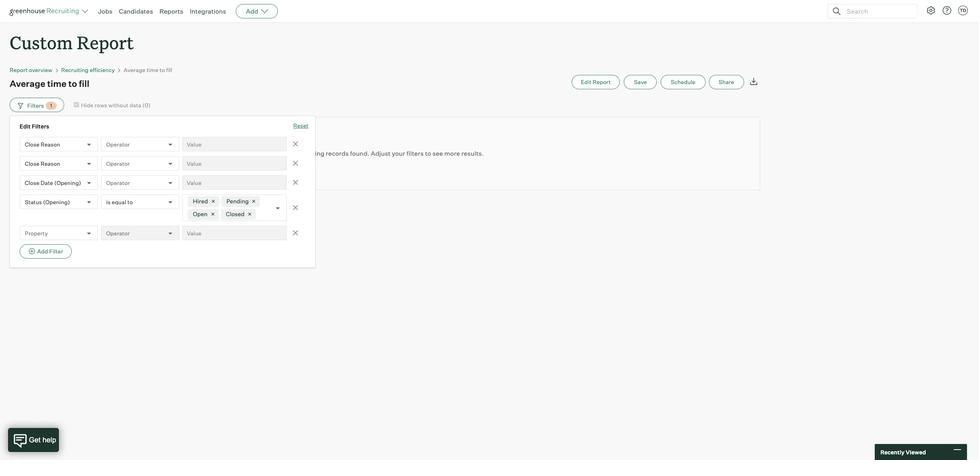 Task type: locate. For each thing, give the bounding box(es) containing it.
0 horizontal spatial fill
[[79, 78, 89, 89]]

greenhouse recruiting image
[[10, 6, 82, 16]]

2 horizontal spatial report
[[593, 79, 611, 85]]

1 vertical spatial add
[[37, 248, 48, 255]]

1 vertical spatial close
[[25, 160, 39, 167]]

close reason down edit filters
[[25, 141, 60, 148]]

reason down edit filters
[[41, 141, 60, 148]]

edit for edit filters
[[20, 123, 31, 130]]

2 vertical spatial operator
[[106, 179, 130, 186]]

1 vertical spatial close reason
[[25, 160, 60, 167]]

0 horizontal spatial average time to fill
[[10, 78, 89, 89]]

1 horizontal spatial fill
[[166, 67, 172, 73]]

value text field down value text box
[[182, 156, 287, 171]]

report overview link
[[10, 67, 52, 73]]

without
[[108, 102, 128, 109]]

time up (0)
[[147, 67, 158, 73]]

adjust
[[371, 150, 390, 158]]

2 close from the top
[[25, 160, 39, 167]]

0 horizontal spatial average
[[10, 78, 45, 89]]

2 operator from the top
[[106, 160, 130, 167]]

report
[[77, 30, 134, 54], [10, 67, 28, 73], [593, 79, 611, 85]]

1 close reason from the top
[[25, 141, 60, 148]]

reason
[[41, 141, 60, 148], [41, 160, 60, 167]]

(opening)
[[54, 179, 81, 186], [43, 199, 70, 206]]

0 vertical spatial close reason
[[25, 141, 60, 148]]

0 vertical spatial time
[[147, 67, 158, 73]]

1 horizontal spatial average
[[124, 67, 145, 73]]

1 vertical spatial value text field
[[182, 176, 287, 190]]

report for edit report
[[593, 79, 611, 85]]

0 vertical spatial close
[[25, 141, 39, 148]]

average time to fill up (0)
[[124, 67, 172, 73]]

jobs
[[98, 7, 112, 15]]

average time to fill down the overview
[[10, 78, 89, 89]]

Value text field
[[182, 156, 287, 171], [182, 176, 287, 190], [182, 226, 287, 241]]

1 horizontal spatial edit
[[581, 79, 591, 85]]

average
[[124, 67, 145, 73], [10, 78, 45, 89]]

save button
[[624, 75, 657, 89]]

0 vertical spatial edit
[[581, 79, 591, 85]]

1 value text field from the top
[[182, 156, 287, 171]]

1 operator from the top
[[106, 141, 130, 148]]

add
[[246, 7, 258, 15], [37, 248, 48, 255]]

(0)
[[142, 102, 151, 109]]

overview
[[29, 67, 52, 73]]

close left date
[[25, 179, 39, 186]]

0 vertical spatial report
[[77, 30, 134, 54]]

more
[[444, 150, 460, 158]]

0 vertical spatial operator
[[106, 141, 130, 148]]

time
[[147, 67, 158, 73], [47, 78, 66, 89]]

0 horizontal spatial edit
[[20, 123, 31, 130]]

pending
[[226, 198, 249, 205]]

0 vertical spatial reason
[[41, 141, 60, 148]]

average down report overview link at the left of page
[[10, 78, 45, 89]]

recruiting
[[61, 67, 88, 73]]

custom
[[10, 30, 73, 54]]

0 vertical spatial value text field
[[182, 156, 287, 171]]

1 vertical spatial edit
[[20, 123, 31, 130]]

data
[[129, 102, 141, 109]]

1 vertical spatial operator
[[106, 160, 130, 167]]

(opening) down close date (opening)
[[43, 199, 70, 206]]

edit
[[581, 79, 591, 85], [20, 123, 31, 130]]

1 vertical spatial reason
[[41, 160, 60, 167]]

operator
[[106, 141, 130, 148], [106, 160, 130, 167], [106, 179, 130, 186]]

reset
[[293, 122, 308, 129]]

edit filters
[[20, 123, 49, 130]]

schedule
[[671, 79, 695, 85]]

1 vertical spatial time
[[47, 78, 66, 89]]

2 vertical spatial value text field
[[182, 226, 287, 241]]

reason up close date (opening)
[[41, 160, 60, 167]]

report left save
[[593, 79, 611, 85]]

1 reason from the top
[[41, 141, 60, 148]]

filters
[[27, 102, 44, 109], [32, 123, 49, 130]]

close date (opening)
[[25, 179, 81, 186]]

matching
[[296, 150, 324, 158]]

is equal to
[[106, 199, 133, 206]]

report up efficiency
[[77, 30, 134, 54]]

0 horizontal spatial time
[[47, 78, 66, 89]]

efficiency
[[90, 67, 115, 73]]

recruiting efficiency link
[[61, 67, 115, 73]]

status (opening)
[[25, 199, 70, 206]]

reports link
[[159, 7, 183, 15]]

add inside button
[[37, 248, 48, 255]]

edit for edit report
[[581, 79, 591, 85]]

1 horizontal spatial add
[[246, 7, 258, 15]]

value text field down closed
[[182, 226, 287, 241]]

integrations link
[[190, 7, 226, 15]]

2 vertical spatial close
[[25, 179, 39, 186]]

download image
[[749, 77, 759, 86]]

0 horizontal spatial add
[[37, 248, 48, 255]]

value text field for date
[[182, 176, 287, 190]]

filter image
[[16, 102, 23, 109]]

0 vertical spatial add
[[246, 7, 258, 15]]

0 vertical spatial average time to fill
[[124, 67, 172, 73]]

2 vertical spatial report
[[593, 79, 611, 85]]

close down edit filters
[[25, 141, 39, 148]]

jobs link
[[98, 7, 112, 15]]

to
[[160, 67, 165, 73], [68, 78, 77, 89], [425, 150, 431, 158], [127, 199, 133, 206]]

value text field up pending
[[182, 176, 287, 190]]

3 operator from the top
[[106, 179, 130, 186]]

share
[[719, 79, 734, 85]]

candidates
[[119, 7, 153, 15]]

fill
[[166, 67, 172, 73], [79, 78, 89, 89]]

(opening) right date
[[54, 179, 81, 186]]

date
[[41, 179, 53, 186]]

0 vertical spatial fill
[[166, 67, 172, 73]]

close reason up date
[[25, 160, 60, 167]]

2 value text field from the top
[[182, 176, 287, 190]]

1 vertical spatial average
[[10, 78, 45, 89]]

close up close date (opening)
[[25, 160, 39, 167]]

2 close reason from the top
[[25, 160, 60, 167]]

average time to fill
[[124, 67, 172, 73], [10, 78, 89, 89]]

1 vertical spatial report
[[10, 67, 28, 73]]

1 horizontal spatial report
[[77, 30, 134, 54]]

average time to fill link
[[124, 67, 172, 73]]

time down the overview
[[47, 78, 66, 89]]

reset link
[[293, 122, 308, 131]]

1 horizontal spatial time
[[147, 67, 158, 73]]

no matching records found. adjust your filters to see more results.
[[286, 150, 484, 158]]

report left the overview
[[10, 67, 28, 73]]

add button
[[236, 4, 278, 18]]

average right efficiency
[[124, 67, 145, 73]]

1
[[50, 103, 52, 109]]

closed
[[226, 211, 245, 218]]

close reason
[[25, 141, 60, 148], [25, 160, 60, 167]]

add inside 'popup button'
[[246, 7, 258, 15]]

1 vertical spatial filters
[[32, 123, 49, 130]]

report for custom report
[[77, 30, 134, 54]]

edit report
[[581, 79, 611, 85]]

close
[[25, 141, 39, 148], [25, 160, 39, 167], [25, 179, 39, 186]]



Task type: vqa. For each thing, say whether or not it's contained in the screenshot.
Filter image
yes



Task type: describe. For each thing, give the bounding box(es) containing it.
custom report
[[10, 30, 134, 54]]

rows
[[95, 102, 107, 109]]

td
[[960, 8, 966, 13]]

hired
[[193, 198, 208, 205]]

filter
[[49, 248, 63, 255]]

Hide rows without data (0) checkbox
[[74, 102, 79, 107]]

report overview
[[10, 67, 52, 73]]

no
[[286, 150, 295, 158]]

0 vertical spatial (opening)
[[54, 179, 81, 186]]

integrations
[[190, 7, 226, 15]]

add filter button
[[20, 245, 72, 259]]

td button
[[958, 6, 968, 15]]

td button
[[957, 4, 969, 17]]

0 horizontal spatial report
[[10, 67, 28, 73]]

viewed
[[906, 449, 926, 456]]

hide rows without data (0)
[[81, 102, 151, 109]]

recently
[[880, 449, 904, 456]]

add for add filter
[[37, 248, 48, 255]]

add filter
[[37, 248, 63, 255]]

found.
[[350, 150, 369, 158]]

property
[[25, 230, 48, 237]]

status
[[25, 199, 42, 206]]

2 reason from the top
[[41, 160, 60, 167]]

see
[[433, 150, 443, 158]]

no matching records found. adjust your filters to see more results. row group
[[10, 117, 760, 191]]

Search text field
[[845, 5, 910, 17]]

0 vertical spatial average
[[124, 67, 145, 73]]

recently viewed
[[880, 449, 926, 456]]

schedule button
[[661, 75, 705, 89]]

1 close from the top
[[25, 141, 39, 148]]

results.
[[461, 150, 484, 158]]

3 close from the top
[[25, 179, 39, 186]]

1 vertical spatial fill
[[79, 78, 89, 89]]

hide
[[81, 102, 93, 109]]

save and schedule this report to revisit it! element
[[624, 75, 661, 89]]

is
[[106, 199, 111, 206]]

equal
[[112, 199, 126, 206]]

configure image
[[926, 6, 936, 15]]

1 vertical spatial average time to fill
[[10, 78, 89, 89]]

edit report link
[[572, 75, 620, 89]]

reports
[[159, 7, 183, 15]]

open
[[193, 211, 208, 218]]

records
[[326, 150, 349, 158]]

1 vertical spatial (opening)
[[43, 199, 70, 206]]

recruiting efficiency
[[61, 67, 115, 73]]

3 value text field from the top
[[182, 226, 287, 241]]

add for add
[[246, 7, 258, 15]]

0 vertical spatial filters
[[27, 102, 44, 109]]

1 horizontal spatial average time to fill
[[124, 67, 172, 73]]

save
[[634, 79, 647, 85]]

your
[[392, 150, 405, 158]]

filters
[[407, 150, 424, 158]]

value text field for reason
[[182, 156, 287, 171]]

to inside row group
[[425, 150, 431, 158]]

Value text field
[[182, 137, 287, 152]]

candidates link
[[119, 7, 153, 15]]

share button
[[709, 75, 744, 89]]



